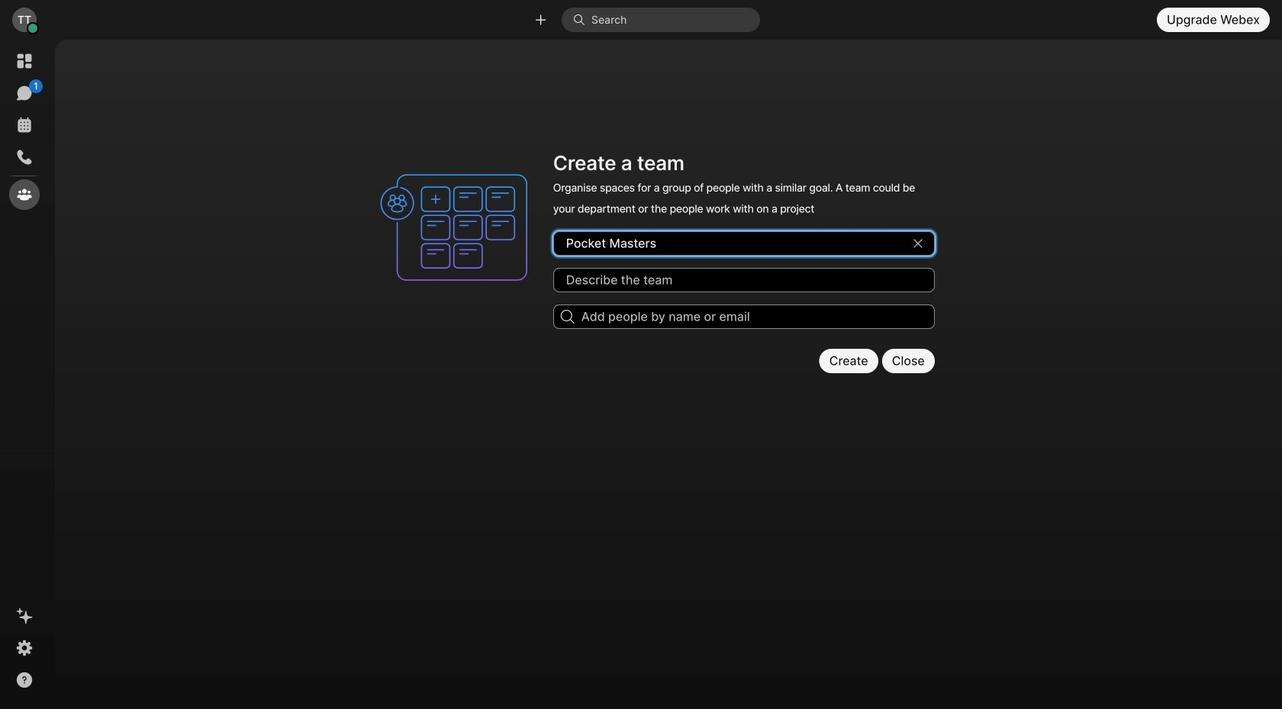 Task type: describe. For each thing, give the bounding box(es) containing it.
create a team image
[[373, 147, 544, 309]]

search_18 image
[[561, 310, 575, 324]]

Name the team (required) text field
[[553, 231, 935, 256]]



Task type: locate. For each thing, give the bounding box(es) containing it.
Add people by name or email text field
[[553, 305, 935, 329]]

webex tab list
[[9, 46, 43, 210]]

navigation
[[0, 40, 49, 709]]

Describe the team text field
[[553, 268, 935, 292]]



Task type: vqa. For each thing, say whether or not it's contained in the screenshot.
Add people by name or email TEXT FIELD
yes



